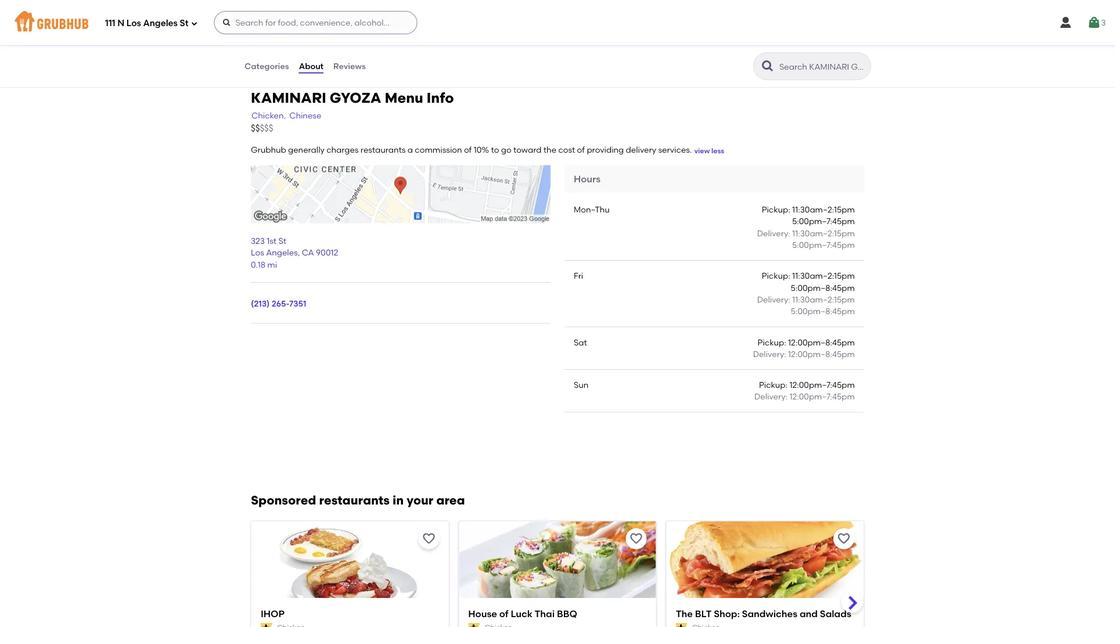 Task type: vqa. For each thing, say whether or not it's contained in the screenshot.
right beef
no



Task type: locate. For each thing, give the bounding box(es) containing it.
about button
[[298, 45, 324, 87]]

bbq
[[557, 608, 577, 620]]

1 vertical spatial 5:00pm–7:45pm
[[792, 240, 855, 250]]

st
[[180, 18, 189, 29], [279, 236, 287, 246]]

st inside 323 1st st los angeles , ca 90012 0.18 mi
[[279, 236, 287, 246]]

services.
[[659, 145, 692, 155]]

house of luck thai bbq link
[[469, 607, 647, 621]]

2 horizontal spatial subscription pass image
[[676, 623, 688, 628]]

ca
[[302, 248, 314, 258]]

save this restaurant button for house
[[626, 528, 647, 549]]

about
[[299, 61, 324, 71]]

view
[[695, 146, 710, 155]]

save this restaurant button
[[419, 528, 439, 549], [626, 528, 647, 549], [834, 528, 855, 549]]

sponsored restaurants in your area
[[251, 493, 465, 508]]

1 horizontal spatial save this restaurant image
[[837, 532, 851, 546]]

los right n
[[127, 18, 141, 29]]

restaurants left a
[[361, 145, 406, 155]]

0 horizontal spatial subscription pass image
[[261, 623, 273, 628]]

12:00pm–7:45pm
[[790, 380, 855, 390], [790, 392, 855, 402]]

save this restaurant image for ihop
[[422, 532, 436, 546]]

pickup: inside the pickup: 11:30am–2:15pm 5:00pm–8:45pm delivery: 11:30am–2:15pm 5:00pm–8:45pm
[[762, 271, 791, 281]]

265-
[[272, 299, 289, 308]]

Search for food, convenience, alcohol... search field
[[214, 11, 417, 34]]

kaminari
[[251, 89, 326, 106]]

angeles up mi
[[266, 248, 298, 258]]

generally
[[288, 145, 325, 155]]

pickup: inside the pickup: 12:00pm–8:45pm delivery: 12:00pm–8:45pm
[[758, 337, 787, 347]]

in
[[393, 493, 404, 508]]

0 vertical spatial 5:00pm–8:45pm
[[791, 283, 855, 293]]

subscription pass image down ihop
[[261, 623, 273, 628]]

3
[[1102, 18, 1106, 28]]

5:00pm–7:45pm
[[792, 217, 855, 226], [792, 240, 855, 250]]

pickup: 11:30am–2:15pm 5:00pm–8:45pm delivery: 11:30am–2:15pm 5:00pm–8:45pm
[[757, 271, 855, 316]]

categories
[[245, 61, 289, 71]]

pickup: 11:30am–2:15pm 5:00pm–7:45pm delivery: 11:30am–2:15pm 5:00pm–7:45pm
[[757, 205, 855, 250]]

subscription pass image
[[261, 623, 273, 628], [469, 623, 480, 628], [676, 623, 688, 628]]

$$
[[251, 123, 260, 134]]

delivery
[[626, 145, 657, 155]]

the blt shop: sandwiches and salads logo image
[[667, 521, 864, 619]]

1st
[[267, 236, 277, 246]]

1 horizontal spatial angeles
[[266, 248, 298, 258]]

2 5:00pm–7:45pm from the top
[[792, 240, 855, 250]]

1 vertical spatial los
[[251, 248, 264, 258]]

less
[[712, 146, 725, 155]]

save this restaurant image for the blt shop: sandwiches and salads
[[837, 532, 851, 546]]

0 vertical spatial 12:00pm–8:45pm
[[789, 337, 855, 347]]

323 1st st los angeles , ca 90012 0.18 mi
[[251, 236, 338, 269]]

2 11:30am–2:15pm from the top
[[793, 228, 855, 238]]

angeles right n
[[143, 18, 178, 29]]

$$$$$
[[251, 123, 273, 134]]

12:00pm–8:45pm up pickup: 12:00pm–7:45pm delivery: 12:00pm–7:45pm
[[789, 349, 855, 359]]

chicken,
[[252, 111, 286, 121]]

0 horizontal spatial save this restaurant button
[[419, 528, 439, 549]]

0 horizontal spatial st
[[180, 18, 189, 29]]

pickup: inside pickup: 11:30am–2:15pm 5:00pm–7:45pm delivery: 11:30am–2:15pm 5:00pm–7:45pm
[[762, 205, 791, 215]]

main navigation navigation
[[0, 0, 1116, 45]]

the blt shop: sandwiches and salads link
[[676, 607, 855, 621]]

house of luck thai bbq logo image
[[459, 521, 656, 619]]

of left "10%" at left top
[[464, 145, 472, 155]]

reviews button
[[333, 45, 367, 87]]

blt
[[695, 608, 712, 620]]

1 vertical spatial 12:00pm–8:45pm
[[789, 349, 855, 359]]

info
[[427, 89, 454, 106]]

ihop link
[[261, 607, 439, 621]]

subscription pass image down house
[[469, 623, 480, 628]]

pickup: for pickup: 12:00pm–8:45pm delivery: 12:00pm–8:45pm
[[758, 337, 787, 347]]

1 vertical spatial 5:00pm–8:45pm
[[791, 307, 855, 316]]

1 subscription pass image from the left
[[261, 623, 273, 628]]

0 horizontal spatial angeles
[[143, 18, 178, 29]]

1 12:00pm–7:45pm from the top
[[790, 380, 855, 390]]

2 save this restaurant image from the left
[[837, 532, 851, 546]]

1 horizontal spatial of
[[500, 608, 509, 620]]

4 11:30am–2:15pm from the top
[[793, 295, 855, 305]]

1 vertical spatial st
[[279, 236, 287, 246]]

12:00pm–8:45pm down the pickup: 11:30am–2:15pm 5:00pm–8:45pm delivery: 11:30am–2:15pm 5:00pm–8:45pm
[[789, 337, 855, 347]]

1 vertical spatial angeles
[[266, 248, 298, 258]]

menu
[[385, 89, 423, 106]]

st inside main navigation navigation
[[180, 18, 189, 29]]

1 5:00pm–8:45pm from the top
[[791, 283, 855, 293]]

0 vertical spatial 12:00pm–7:45pm
[[790, 380, 855, 390]]

view less button
[[695, 146, 725, 156]]

12:00pm–8:45pm
[[789, 337, 855, 347], [789, 349, 855, 359]]

angeles inside 323 1st st los angeles , ca 90012 0.18 mi
[[266, 248, 298, 258]]

Search KAMINARI GYOZA search field
[[779, 61, 867, 72]]

7351
[[289, 299, 306, 308]]

1 horizontal spatial subscription pass image
[[469, 623, 480, 628]]

shop:
[[714, 608, 740, 620]]

3 subscription pass image from the left
[[676, 623, 688, 628]]

angeles
[[143, 18, 178, 29], [266, 248, 298, 258]]

2 subscription pass image from the left
[[469, 623, 480, 628]]

restaurants
[[361, 145, 406, 155], [319, 493, 390, 508]]

of left luck
[[500, 608, 509, 620]]

3 save this restaurant button from the left
[[834, 528, 855, 549]]

0 vertical spatial st
[[180, 18, 189, 29]]

1 horizontal spatial los
[[251, 248, 264, 258]]

svg image
[[1059, 16, 1073, 30], [222, 18, 232, 27], [191, 20, 198, 27]]

0 vertical spatial 5:00pm–7:45pm
[[792, 217, 855, 226]]

delivery: inside pickup: 12:00pm–7:45pm delivery: 12:00pm–7:45pm
[[755, 392, 788, 402]]

3 11:30am–2:15pm from the top
[[793, 271, 855, 281]]

0 vertical spatial angeles
[[143, 18, 178, 29]]

0 horizontal spatial los
[[127, 18, 141, 29]]

the
[[544, 145, 557, 155]]

pickup: for pickup: 11:30am–2:15pm 5:00pm–8:45pm delivery: 11:30am–2:15pm 5:00pm–8:45pm
[[762, 271, 791, 281]]

cost
[[559, 145, 575, 155]]

restaurants left 'in' on the left of page
[[319, 493, 390, 508]]

delivery:
[[757, 228, 791, 238], [757, 295, 791, 305], [753, 349, 787, 359], [755, 392, 788, 402]]

sat
[[574, 337, 587, 347]]

3 button
[[1088, 12, 1106, 33]]

0 vertical spatial los
[[127, 18, 141, 29]]

of right 'cost'
[[577, 145, 585, 155]]

of
[[464, 145, 472, 155], [577, 145, 585, 155], [500, 608, 509, 620]]

gyoza
[[330, 89, 382, 106]]

pickup: inside pickup: 12:00pm–7:45pm delivery: 12:00pm–7:45pm
[[759, 380, 788, 390]]

pickup:
[[762, 205, 791, 215], [762, 271, 791, 281], [758, 337, 787, 347], [759, 380, 788, 390]]

save this restaurant image
[[630, 532, 644, 546]]

1 horizontal spatial st
[[279, 236, 287, 246]]

luck
[[511, 608, 533, 620]]

(213)
[[251, 299, 270, 308]]

1 5:00pm–7:45pm from the top
[[792, 217, 855, 226]]

1 vertical spatial restaurants
[[319, 493, 390, 508]]

los down 323
[[251, 248, 264, 258]]

0 vertical spatial restaurants
[[361, 145, 406, 155]]

2 save this restaurant button from the left
[[626, 528, 647, 549]]

1 12:00pm–8:45pm from the top
[[789, 337, 855, 347]]

sun
[[574, 380, 589, 390]]

,
[[298, 248, 300, 258]]

11:30am–2:15pm
[[793, 205, 855, 215], [793, 228, 855, 238], [793, 271, 855, 281], [793, 295, 855, 305]]

house
[[469, 608, 497, 620]]

save this restaurant image
[[422, 532, 436, 546], [837, 532, 851, 546]]

subscription pass image down the
[[676, 623, 688, 628]]

5:00pm–8:45pm
[[791, 283, 855, 293], [791, 307, 855, 316]]

los
[[127, 18, 141, 29], [251, 248, 264, 258]]

pickup: for pickup: 12:00pm–7:45pm delivery: 12:00pm–7:45pm
[[759, 380, 788, 390]]

0 horizontal spatial save this restaurant image
[[422, 532, 436, 546]]

2 horizontal spatial save this restaurant button
[[834, 528, 855, 549]]

commission
[[415, 145, 462, 155]]

0 horizontal spatial of
[[464, 145, 472, 155]]

to
[[491, 145, 499, 155]]

1 horizontal spatial save this restaurant button
[[626, 528, 647, 549]]

1 vertical spatial 12:00pm–7:45pm
[[790, 392, 855, 402]]

area
[[437, 493, 465, 508]]

mon–thu
[[574, 205, 610, 215]]

1 save this restaurant image from the left
[[422, 532, 436, 546]]



Task type: describe. For each thing, give the bounding box(es) containing it.
fri
[[574, 271, 584, 281]]

323
[[251, 236, 265, 246]]

(213) 265-7351 button
[[251, 298, 306, 309]]

delivery: inside the pickup: 12:00pm–8:45pm delivery: 12:00pm–8:45pm
[[753, 349, 787, 359]]

n
[[118, 18, 124, 29]]

2 horizontal spatial of
[[577, 145, 585, 155]]

0 horizontal spatial svg image
[[191, 20, 198, 27]]

1 horizontal spatial svg image
[[222, 18, 232, 27]]

sponsored
[[251, 493, 316, 508]]

the blt shop: sandwiches and salads
[[676, 608, 852, 620]]

pickup: for pickup: 11:30am–2:15pm 5:00pm–7:45pm delivery: 11:30am–2:15pm 5:00pm–7:45pm
[[762, 205, 791, 215]]

1 11:30am–2:15pm from the top
[[793, 205, 855, 215]]

the
[[676, 608, 693, 620]]

mi
[[267, 260, 277, 269]]

grubhub generally charges restaurants a commission of 10% to go toward the cost of providing delivery services. view less
[[251, 145, 725, 155]]

ihop logo image
[[252, 521, 449, 619]]

salads
[[820, 608, 852, 620]]

1 save this restaurant button from the left
[[419, 528, 439, 549]]

angeles inside main navigation navigation
[[143, 18, 178, 29]]

(213) 265-7351
[[251, 299, 306, 308]]

pickup: 12:00pm–8:45pm delivery: 12:00pm–8:45pm
[[753, 337, 855, 359]]

subscription pass image for house of luck thai bbq
[[469, 623, 480, 628]]

los inside 323 1st st los angeles , ca 90012 0.18 mi
[[251, 248, 264, 258]]

chinese button
[[289, 109, 322, 122]]

hours
[[574, 173, 601, 184]]

your
[[407, 493, 434, 508]]

2 5:00pm–8:45pm from the top
[[791, 307, 855, 316]]

subscription pass image for ihop
[[261, 623, 273, 628]]

2 12:00pm–8:45pm from the top
[[789, 349, 855, 359]]

kaminari gyoza menu info
[[251, 89, 454, 106]]

chinese
[[289, 111, 321, 121]]

90012
[[316, 248, 338, 258]]

111 n los angeles st
[[105, 18, 189, 29]]

svg image
[[1088, 16, 1102, 30]]

ihop
[[261, 608, 285, 620]]

los inside main navigation navigation
[[127, 18, 141, 29]]

0.18
[[251, 260, 266, 269]]

go
[[501, 145, 512, 155]]

a
[[408, 145, 413, 155]]

pickup: 12:00pm–7:45pm delivery: 12:00pm–7:45pm
[[755, 380, 855, 402]]

2 12:00pm–7:45pm from the top
[[790, 392, 855, 402]]

save this restaurant button for the
[[834, 528, 855, 549]]

10%
[[474, 145, 489, 155]]

2 horizontal spatial svg image
[[1059, 16, 1073, 30]]

charges
[[327, 145, 359, 155]]

search icon image
[[761, 59, 775, 73]]

categories button
[[244, 45, 290, 87]]

111
[[105, 18, 115, 29]]

providing
[[587, 145, 624, 155]]

thai
[[535, 608, 555, 620]]

grubhub
[[251, 145, 286, 155]]

delivery: inside pickup: 11:30am–2:15pm 5:00pm–7:45pm delivery: 11:30am–2:15pm 5:00pm–7:45pm
[[757, 228, 791, 238]]

subscription pass image for the blt shop: sandwiches and salads
[[676, 623, 688, 628]]

delivery: inside the pickup: 11:30am–2:15pm 5:00pm–8:45pm delivery: 11:30am–2:15pm 5:00pm–8:45pm
[[757, 295, 791, 305]]

toward
[[514, 145, 542, 155]]

chicken, chinese
[[252, 111, 321, 121]]

reviews
[[334, 61, 366, 71]]

and
[[800, 608, 818, 620]]

chicken, button
[[251, 109, 287, 122]]

house of luck thai bbq
[[469, 608, 577, 620]]

sandwiches
[[742, 608, 798, 620]]



